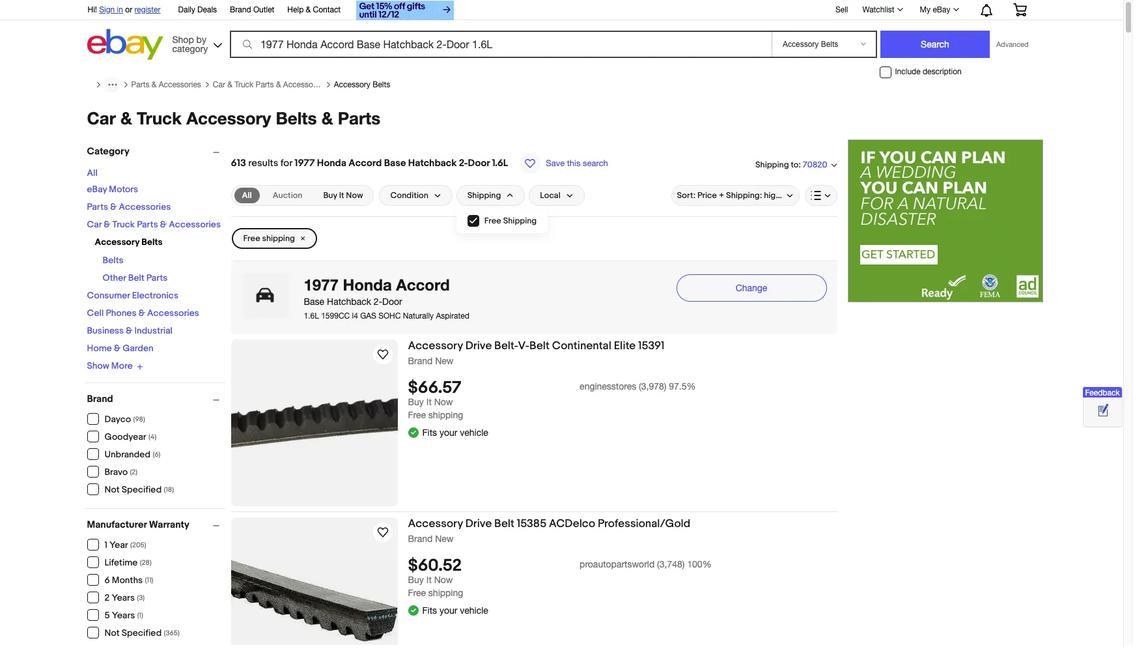 Task type: vqa. For each thing, say whether or not it's contained in the screenshot.
the "Enjoy 10% off your next pair Shop deals on Jordans, New Balance, and more."
no



Task type: describe. For each thing, give the bounding box(es) containing it.
save this search button
[[516, 152, 612, 175]]

(11)
[[145, 576, 153, 584]]

proautopartsworld
[[580, 559, 655, 570]]

1 horizontal spatial accessory belts
[[334, 80, 390, 89]]

condition
[[391, 190, 429, 201]]

main content containing $66.57
[[231, 139, 838, 645]]

(3)
[[137, 594, 145, 602]]

base inside the 1977 honda accord base hatchback 2-door 1.6l 1599cc l4 gas sohc naturally aspirated
[[304, 296, 325, 307]]

0 horizontal spatial accord
[[349, 157, 382, 169]]

by
[[196, 34, 206, 45]]

Search for anything text field
[[232, 32, 769, 57]]

manufacturer warranty button
[[87, 518, 225, 531]]

free shipping
[[485, 216, 537, 226]]

years for 5 years
[[112, 610, 135, 621]]

auction
[[273, 190, 303, 201]]

get an extra 15% off image
[[356, 1, 454, 20]]

professional/gold
[[598, 517, 691, 530]]

deals
[[197, 5, 217, 14]]

price
[[698, 190, 717, 201]]

613 results for 1977 honda accord base hatchback 2-door 1.6l
[[231, 157, 508, 169]]

sort:
[[677, 190, 696, 201]]

brand inside account navigation
[[230, 5, 251, 14]]

fits for $60.52
[[423, 605, 437, 615]]

show more button
[[87, 360, 143, 372]]

include
[[896, 67, 921, 76]]

sort: price + shipping: highest first
[[677, 190, 810, 201]]

unbranded
[[105, 449, 151, 460]]

ebay inside ebay motors parts & accessories car & truck parts & accessories
[[87, 184, 107, 195]]

advanced
[[997, 40, 1029, 48]]

brand up dayco
[[87, 393, 113, 405]]

phones
[[106, 308, 137, 319]]

change button
[[677, 274, 827, 302]]

cell
[[87, 308, 104, 319]]

buy inside buy it now link
[[323, 190, 337, 201]]

dayco (98)
[[105, 414, 145, 425]]

advertisement region
[[848, 139, 1043, 302]]

belt for parts
[[128, 272, 144, 283]]

2- inside the 1977 honda accord base hatchback 2-door 1.6l 1599cc l4 gas sohc naturally aspirated
[[374, 296, 383, 307]]

0 vertical spatial it
[[339, 190, 344, 201]]

door inside the 1977 honda accord base hatchback 2-door 1.6l 1599cc l4 gas sohc naturally aspirated
[[383, 296, 402, 307]]

0 vertical spatial honda
[[317, 157, 347, 169]]

hatchback inside the 1977 honda accord base hatchback 2-door 1.6l 1599cc l4 gas sohc naturally aspirated
[[327, 296, 371, 307]]

shop by category
[[172, 34, 208, 54]]

brand button
[[87, 393, 225, 405]]

acdelco
[[549, 517, 596, 530]]

sort: price + shipping: highest first button
[[671, 185, 810, 206]]

free shipping link
[[457, 209, 547, 233]]

1.6l inside the 1977 honda accord base hatchback 2-door 1.6l 1599cc l4 gas sohc naturally aspirated
[[304, 311, 319, 321]]

(2)
[[130, 468, 138, 476]]

my ebay link
[[913, 2, 965, 18]]

All selected text field
[[242, 190, 252, 201]]

category
[[87, 145, 130, 158]]

car for car & truck parts & accessories
[[213, 80, 225, 89]]

accessory belts link
[[334, 80, 390, 89]]

change
[[736, 283, 768, 293]]

car & truck accessory belts & parts
[[87, 108, 381, 128]]

hi!
[[88, 5, 97, 14]]

for
[[281, 157, 292, 169]]

(28)
[[140, 558, 152, 567]]

& inside account navigation
[[306, 5, 311, 14]]

warranty
[[149, 518, 190, 531]]

1 vertical spatial parts & accessories link
[[87, 201, 171, 212]]

motors
[[109, 184, 138, 195]]

auction link
[[265, 188, 310, 203]]

proautopartsworld (3,748) 100% buy it now free shipping
[[408, 559, 712, 598]]

5
[[105, 610, 110, 621]]

accessory drive belt 15385 acdelco professional/gold heading
[[408, 517, 691, 530]]

manufacturer warranty
[[87, 518, 190, 531]]

first
[[795, 190, 810, 201]]

(18)
[[164, 485, 174, 494]]

buy for $60.52
[[408, 575, 424, 585]]

accessories inside consumer electronics cell phones & accessories business & industrial home & garden
[[147, 308, 199, 319]]

accessory drive belt-v-belt continental elite 15391 image
[[231, 397, 398, 448]]

gas
[[360, 311, 377, 321]]

it for $66.57
[[427, 397, 432, 407]]

business
[[87, 325, 124, 336]]

+
[[719, 190, 725, 201]]

buy it now
[[323, 190, 363, 201]]

brand inside accessory drive belt-v-belt continental elite 15391 brand new
[[408, 356, 433, 366]]

lifetime (28)
[[105, 557, 152, 568]]

new inside accessory drive belt 15385 acdelco professional/gold brand new
[[435, 534, 454, 544]]

honda inside the 1977 honda accord base hatchback 2-door 1.6l 1599cc l4 gas sohc naturally aspirated
[[343, 276, 392, 294]]

shipping for $60.52
[[429, 588, 463, 598]]

accessory drive belt-v-belt continental elite 15391 heading
[[408, 339, 665, 352]]

1 horizontal spatial all
[[242, 190, 252, 201]]

show
[[87, 360, 109, 372]]

naturally
[[403, 311, 434, 321]]

drive for $60.52
[[466, 517, 492, 530]]

goodyear (4)
[[105, 431, 157, 442]]

free inside enginesstores (3,978) 97.5% buy it now free shipping
[[408, 410, 426, 420]]

70820
[[803, 160, 828, 170]]

1 horizontal spatial all link
[[234, 188, 260, 203]]

sign in link
[[99, 5, 123, 14]]

not for not specified (18)
[[105, 484, 120, 495]]

business & industrial link
[[87, 325, 173, 336]]

(1)
[[137, 611, 143, 620]]

truck for parts
[[235, 80, 254, 89]]

accessory drive belt 15385 acdelco professional/gold image
[[231, 560, 398, 642]]

other
[[103, 272, 126, 283]]

(365)
[[164, 629, 180, 637]]

results
[[248, 157, 278, 169]]

accessory drive belt-v-belt continental elite 15391 brand new
[[408, 339, 665, 366]]

in
[[117, 5, 123, 14]]

shipping to : 70820
[[756, 159, 828, 170]]

fits for $66.57
[[423, 427, 437, 438]]

brand inside accessory drive belt 15385 acdelco professional/gold brand new
[[408, 534, 433, 544]]

free down all text box at the top left
[[243, 233, 260, 244]]

other belt parts link
[[103, 272, 168, 283]]

sell link
[[830, 5, 854, 14]]

feedback
[[1086, 388, 1120, 397]]

electronics
[[132, 290, 178, 301]]

daily
[[178, 5, 195, 14]]

613
[[231, 157, 246, 169]]

shop by category banner
[[80, 0, 1037, 63]]

description
[[923, 67, 962, 76]]

specified for not specified (365)
[[122, 627, 162, 639]]

(3,748)
[[657, 559, 685, 570]]

1977 inside the 1977 honda accord base hatchback 2-door 1.6l 1599cc l4 gas sohc naturally aspirated
[[304, 276, 339, 294]]

0 vertical spatial door
[[468, 157, 490, 169]]

shipping inside free shipping link
[[503, 216, 537, 226]]

0 vertical spatial hatchback
[[408, 157, 457, 169]]

more
[[111, 360, 133, 372]]

sell
[[836, 5, 849, 14]]

buy for $66.57
[[408, 397, 424, 407]]

aspirated
[[436, 311, 470, 321]]

shipping for $66.57
[[429, 410, 463, 420]]

ebay motors link
[[87, 184, 138, 195]]

category button
[[87, 145, 225, 158]]

manufacturer
[[87, 518, 147, 531]]

free down the 'shipping' dropdown button
[[485, 216, 502, 226]]

hi! sign in or register
[[88, 5, 161, 14]]

6 months (11)
[[105, 575, 153, 586]]

elite
[[614, 339, 636, 352]]

consumer
[[87, 290, 130, 301]]

15385
[[517, 517, 547, 530]]



Task type: locate. For each thing, give the bounding box(es) containing it.
watch accessory drive belt 15385 acdelco professional/gold image
[[375, 524, 391, 540]]

1 vertical spatial vehicle
[[460, 605, 489, 615]]

2 not from the top
[[105, 627, 120, 639]]

1 drive from the top
[[466, 339, 492, 352]]

base up "condition"
[[384, 157, 406, 169]]

1 horizontal spatial truck
[[137, 108, 182, 128]]

bravo (2)
[[105, 467, 138, 478]]

accessories
[[159, 80, 201, 89], [283, 80, 326, 89], [119, 201, 171, 212], [169, 219, 221, 230], [147, 308, 199, 319]]

brand up $66.57
[[408, 356, 433, 366]]

1 horizontal spatial shipping
[[503, 216, 537, 226]]

drive left belt-
[[466, 339, 492, 352]]

account navigation
[[80, 0, 1037, 22]]

1 vertical spatial car & truck parts & accessories link
[[87, 219, 221, 230]]

belts link
[[103, 255, 124, 266]]

save this search
[[546, 158, 608, 168]]

not for not specified (365)
[[105, 627, 120, 639]]

0 vertical spatial car
[[213, 80, 225, 89]]

2- up the 'shipping' dropdown button
[[459, 157, 468, 169]]

base
[[384, 157, 406, 169], [304, 296, 325, 307]]

truck
[[235, 80, 254, 89], [137, 108, 182, 128], [112, 219, 135, 230]]

2 drive from the top
[[466, 517, 492, 530]]

hatchback up the l4
[[327, 296, 371, 307]]

shop by category button
[[166, 29, 225, 57]]

fits your vehicle for $60.52
[[423, 605, 489, 615]]

unbranded (6)
[[105, 449, 161, 460]]

1599cc
[[321, 311, 350, 321]]

ebay left motors
[[87, 184, 107, 195]]

None submit
[[881, 31, 990, 58]]

all link up ebay motors link
[[87, 167, 98, 179]]

and text__icon image down $60.52
[[408, 604, 419, 615]]

now for $66.57
[[434, 397, 453, 407]]

car & truck parts & accessories
[[213, 80, 326, 89]]

1 not from the top
[[105, 484, 120, 495]]

drive inside accessory drive belt 15385 acdelco professional/gold brand new
[[466, 517, 492, 530]]

shipping inside enginesstores (3,978) 97.5% buy it now free shipping
[[429, 410, 463, 420]]

1 horizontal spatial belt
[[495, 517, 515, 530]]

1 vertical spatial base
[[304, 296, 325, 307]]

and text__icon image for $60.52
[[408, 604, 419, 615]]

specified down (2)
[[122, 484, 162, 495]]

1 vertical spatial accord
[[396, 276, 450, 294]]

0 vertical spatial accessory belts
[[334, 80, 390, 89]]

6
[[105, 575, 110, 586]]

0 vertical spatial not
[[105, 484, 120, 495]]

shipping down $66.57
[[429, 410, 463, 420]]

1977 up the 1599cc
[[304, 276, 339, 294]]

years right 2
[[112, 592, 135, 603]]

brand outlet
[[230, 5, 275, 14]]

show more
[[87, 360, 133, 372]]

belt up consumer electronics link
[[128, 272, 144, 283]]

contact
[[313, 5, 341, 14]]

all down 613
[[242, 190, 252, 201]]

1 new from the top
[[435, 356, 454, 366]]

1977
[[295, 157, 315, 169], [304, 276, 339, 294]]

base up the 1599cc
[[304, 296, 325, 307]]

2- up gas on the top of page
[[374, 296, 383, 307]]

1 vertical spatial all
[[242, 190, 252, 201]]

shipping for shipping to : 70820
[[756, 159, 789, 170]]

2 fits from the top
[[423, 605, 437, 615]]

1 specified from the top
[[122, 484, 162, 495]]

0 horizontal spatial belt
[[128, 272, 144, 283]]

sohc
[[379, 311, 401, 321]]

fits your vehicle down $66.57
[[423, 427, 489, 438]]

2 vertical spatial it
[[427, 575, 432, 585]]

$66.57
[[408, 378, 462, 398]]

1 vertical spatial shipping
[[429, 410, 463, 420]]

2 years from the top
[[112, 610, 135, 621]]

0 vertical spatial 2-
[[459, 157, 468, 169]]

parts & accessories link down the category
[[131, 80, 201, 89]]

and text__icon image down $66.57
[[408, 426, 419, 437]]

it for $60.52
[[427, 575, 432, 585]]

1 vertical spatial now
[[434, 397, 453, 407]]

car down ebay motors link
[[87, 219, 102, 230]]

accord inside the 1977 honda accord base hatchback 2-door 1.6l 1599cc l4 gas sohc naturally aspirated
[[396, 276, 450, 294]]

1.6l left the 1599cc
[[304, 311, 319, 321]]

free shipping
[[243, 233, 295, 244]]

specified down (1)
[[122, 627, 162, 639]]

door up the 'shipping' dropdown button
[[468, 157, 490, 169]]

register
[[135, 5, 161, 14]]

1 vertical spatial truck
[[137, 108, 182, 128]]

not down the bravo
[[105, 484, 120, 495]]

1 vertical spatial your
[[440, 605, 458, 615]]

enginesstores (3,978) 97.5% buy it now free shipping
[[408, 381, 696, 420]]

shipping down $60.52
[[429, 588, 463, 598]]

2 vertical spatial shipping
[[503, 216, 537, 226]]

1 vertical spatial specified
[[122, 627, 162, 639]]

2 vertical spatial shipping
[[429, 588, 463, 598]]

truck for accessory
[[137, 108, 182, 128]]

buy inside enginesstores (3,978) 97.5% buy it now free shipping
[[408, 397, 424, 407]]

truck up category dropdown button
[[137, 108, 182, 128]]

condition button
[[379, 185, 453, 206]]

all up ebay motors link
[[87, 167, 98, 179]]

0 vertical spatial parts & accessories link
[[131, 80, 201, 89]]

0 vertical spatial all
[[87, 167, 98, 179]]

all link down 613
[[234, 188, 260, 203]]

honda up gas on the top of page
[[343, 276, 392, 294]]

1 vertical spatial fits
[[423, 605, 437, 615]]

0 vertical spatial now
[[346, 190, 363, 201]]

1 horizontal spatial 2-
[[459, 157, 468, 169]]

0 vertical spatial 1.6l
[[492, 157, 508, 169]]

0 vertical spatial ebay
[[933, 5, 951, 14]]

main content
[[231, 139, 838, 645]]

car & truck parts & accessories link up car & truck accessory belts & parts
[[213, 80, 326, 89]]

shipping up free shipping link at the left of page
[[468, 190, 501, 201]]

years right '5'
[[112, 610, 135, 621]]

help
[[288, 5, 304, 14]]

1 vertical spatial 1.6l
[[304, 311, 319, 321]]

0 vertical spatial all link
[[87, 167, 98, 179]]

2 vertical spatial car
[[87, 219, 102, 230]]

shipping
[[262, 233, 295, 244], [429, 410, 463, 420], [429, 588, 463, 598]]

accessory drive belt 15385 acdelco professional/gold link
[[408, 517, 838, 533]]

not down '5'
[[105, 627, 120, 639]]

consumer electronics link
[[87, 290, 178, 301]]

hatchback
[[408, 157, 457, 169], [327, 296, 371, 307]]

your for $60.52
[[440, 605, 458, 615]]

1 vertical spatial honda
[[343, 276, 392, 294]]

1 horizontal spatial ebay
[[933, 5, 951, 14]]

daily deals
[[178, 5, 217, 14]]

0 horizontal spatial accessory belts
[[95, 237, 163, 248]]

new inside accessory drive belt-v-belt continental elite 15391 brand new
[[435, 356, 454, 366]]

1 vertical spatial new
[[435, 534, 454, 544]]

parts & accessories link down motors
[[87, 201, 171, 212]]

0 vertical spatial shipping
[[756, 159, 789, 170]]

free down $60.52
[[408, 588, 426, 598]]

0 vertical spatial years
[[112, 592, 135, 603]]

brand outlet link
[[230, 3, 275, 18]]

consumer electronics cell phones & accessories business & industrial home & garden
[[87, 290, 199, 354]]

1 years from the top
[[112, 592, 135, 603]]

or
[[125, 5, 132, 14]]

vehicle down $66.57
[[460, 427, 489, 438]]

shipping for shipping
[[468, 190, 501, 201]]

free down $66.57
[[408, 410, 426, 420]]

years for 2 years
[[112, 592, 135, 603]]

parts inside belts other belt parts
[[147, 272, 168, 283]]

0 vertical spatial truck
[[235, 80, 254, 89]]

accord up naturally
[[396, 276, 450, 294]]

0 vertical spatial accord
[[349, 157, 382, 169]]

it inside enginesstores (3,978) 97.5% buy it now free shipping
[[427, 397, 432, 407]]

to
[[791, 159, 799, 170]]

cell phones & accessories link
[[87, 308, 199, 319]]

ebay right my
[[933, 5, 951, 14]]

2
[[105, 592, 110, 603]]

0 horizontal spatial base
[[304, 296, 325, 307]]

fits down $60.52
[[423, 605, 437, 615]]

1 vertical spatial buy
[[408, 397, 424, 407]]

1.6l up the 'shipping' dropdown button
[[492, 157, 508, 169]]

this
[[567, 158, 581, 168]]

0 vertical spatial belt
[[128, 272, 144, 283]]

1 vertical spatial not
[[105, 627, 120, 639]]

0 horizontal spatial 1.6l
[[304, 311, 319, 321]]

fits your vehicle
[[423, 427, 489, 438], [423, 605, 489, 615]]

your for $66.57
[[440, 427, 458, 438]]

1 horizontal spatial door
[[468, 157, 490, 169]]

0 vertical spatial fits
[[423, 427, 437, 438]]

0 horizontal spatial all
[[87, 167, 98, 179]]

now for $60.52
[[434, 575, 453, 585]]

and text__icon image
[[408, 426, 419, 437], [408, 604, 419, 615]]

watch accessory drive belt-v-belt continental elite 15391 image
[[375, 347, 391, 362]]

belt left 15385 at bottom
[[495, 517, 515, 530]]

1 vertical spatial accessory belts
[[95, 237, 163, 248]]

my ebay
[[920, 5, 951, 14]]

not specified (18)
[[105, 484, 174, 495]]

0 vertical spatial specified
[[122, 484, 162, 495]]

car up car & truck accessory belts & parts
[[213, 80, 225, 89]]

hatchback up condition dropdown button
[[408, 157, 457, 169]]

specified
[[122, 484, 162, 495], [122, 627, 162, 639]]

1 vertical spatial 1977
[[304, 276, 339, 294]]

outlet
[[253, 5, 275, 14]]

car & truck parts & accessories link
[[213, 80, 326, 89], [87, 219, 221, 230]]

fits your vehicle for $66.57
[[423, 427, 489, 438]]

1 vertical spatial fits your vehicle
[[423, 605, 489, 615]]

1 horizontal spatial base
[[384, 157, 406, 169]]

1 year (205)
[[105, 539, 146, 551]]

1 vertical spatial hatchback
[[327, 296, 371, 307]]

belt for 15385
[[495, 517, 515, 530]]

0 vertical spatial buy
[[323, 190, 337, 201]]

belt-
[[495, 339, 518, 352]]

1 vertical spatial drive
[[466, 517, 492, 530]]

shipping down auction link
[[262, 233, 295, 244]]

fits down $66.57
[[423, 427, 437, 438]]

2 fits your vehicle from the top
[[423, 605, 489, 615]]

parts & accessories
[[131, 80, 201, 89]]

brand left outlet
[[230, 5, 251, 14]]

your down $60.52
[[440, 605, 458, 615]]

0 vertical spatial your
[[440, 427, 458, 438]]

accessory drive belt-v-belt continental elite 15391 link
[[408, 339, 838, 355]]

vehicle for $66.57
[[460, 427, 489, 438]]

new up $66.57
[[435, 356, 454, 366]]

watchlist link
[[856, 2, 909, 18]]

search
[[583, 158, 608, 168]]

shipping button
[[457, 185, 525, 206]]

accord up buy it now link
[[349, 157, 382, 169]]

your shopping cart image
[[1013, 3, 1028, 16]]

0 vertical spatial base
[[384, 157, 406, 169]]

highest
[[764, 190, 793, 201]]

1 horizontal spatial hatchback
[[408, 157, 457, 169]]

belt inside belts other belt parts
[[128, 272, 144, 283]]

specified for not specified (18)
[[122, 484, 162, 495]]

none submit inside shop by category banner
[[881, 31, 990, 58]]

and text__icon image for $66.57
[[408, 426, 419, 437]]

0 horizontal spatial all link
[[87, 167, 98, 179]]

vehicle for $60.52
[[460, 605, 489, 615]]

2 vertical spatial buy
[[408, 575, 424, 585]]

home & garden link
[[87, 343, 154, 354]]

goodyear
[[105, 431, 146, 442]]

1 vertical spatial all link
[[234, 188, 260, 203]]

honda up buy it now in the left top of the page
[[317, 157, 347, 169]]

truck down motors
[[112, 219, 135, 230]]

vehicle down $60.52
[[460, 605, 489, 615]]

0 vertical spatial car & truck parts & accessories link
[[213, 80, 326, 89]]

0 horizontal spatial ebay
[[87, 184, 107, 195]]

parts
[[131, 80, 150, 89], [256, 80, 274, 89], [338, 108, 381, 128], [87, 201, 108, 212], [137, 219, 158, 230], [147, 272, 168, 283]]

1 vertical spatial years
[[112, 610, 135, 621]]

parts & accessories link
[[131, 80, 201, 89], [87, 201, 171, 212]]

2 your from the top
[[440, 605, 458, 615]]

0 vertical spatial fits your vehicle
[[423, 427, 489, 438]]

1
[[105, 539, 108, 551]]

belts
[[373, 80, 390, 89], [276, 108, 317, 128], [142, 237, 163, 248], [103, 255, 124, 266]]

1 vertical spatial ebay
[[87, 184, 107, 195]]

continental
[[552, 339, 612, 352]]

fits
[[423, 427, 437, 438], [423, 605, 437, 615]]

accord
[[349, 157, 382, 169], [396, 276, 450, 294]]

1 vertical spatial 2-
[[374, 296, 383, 307]]

97.5%
[[669, 381, 696, 392]]

car & truck parts & accessories link down motors
[[87, 219, 221, 230]]

(205)
[[130, 541, 146, 549]]

belt right belt-
[[530, 339, 550, 352]]

0 vertical spatial new
[[435, 356, 454, 366]]

daily deals link
[[178, 3, 217, 18]]

1 vertical spatial and text__icon image
[[408, 604, 419, 615]]

garden
[[123, 343, 154, 354]]

1 vehicle from the top
[[460, 427, 489, 438]]

belts inside belts other belt parts
[[103, 255, 124, 266]]

v-
[[518, 339, 530, 352]]

1 vertical spatial door
[[383, 296, 402, 307]]

2 and text__icon image from the top
[[408, 604, 419, 615]]

accessory inside accessory drive belt 15385 acdelco professional/gold brand new
[[408, 517, 463, 530]]

belt inside accessory drive belt-v-belt continental elite 15391 brand new
[[530, 339, 550, 352]]

ebay inside account navigation
[[933, 5, 951, 14]]

2 vehicle from the top
[[460, 605, 489, 615]]

now inside enginesstores (3,978) 97.5% buy it now free shipping
[[434, 397, 453, 407]]

1 vertical spatial shipping
[[468, 190, 501, 201]]

0 vertical spatial shipping
[[262, 233, 295, 244]]

0 horizontal spatial shipping
[[468, 190, 501, 201]]

1 vertical spatial it
[[427, 397, 432, 407]]

months
[[112, 575, 143, 586]]

drive inside accessory drive belt-v-belt continental elite 15391 brand new
[[466, 339, 492, 352]]

shipping inside shipping to : 70820
[[756, 159, 789, 170]]

car
[[213, 80, 225, 89], [87, 108, 116, 128], [87, 219, 102, 230]]

register link
[[135, 5, 161, 14]]

1 vertical spatial car
[[87, 108, 116, 128]]

now inside the proautopartsworld (3,748) 100% buy it now free shipping
[[434, 575, 453, 585]]

drive left 15385 at bottom
[[466, 517, 492, 530]]

2 horizontal spatial truck
[[235, 80, 254, 89]]

1 your from the top
[[440, 427, 458, 438]]

car inside ebay motors parts & accessories car & truck parts & accessories
[[87, 219, 102, 230]]

brand
[[230, 5, 251, 14], [408, 356, 433, 366], [87, 393, 113, 405], [408, 534, 433, 544]]

it inside the proautopartsworld (3,748) 100% buy it now free shipping
[[427, 575, 432, 585]]

car for car & truck accessory belts & parts
[[87, 108, 116, 128]]

2 specified from the top
[[122, 627, 162, 639]]

1 and text__icon image from the top
[[408, 426, 419, 437]]

0 vertical spatial and text__icon image
[[408, 426, 419, 437]]

truck up car & truck accessory belts & parts
[[235, 80, 254, 89]]

1 fits your vehicle from the top
[[423, 427, 489, 438]]

shipping inside the proautopartsworld (3,748) 100% buy it now free shipping
[[429, 588, 463, 598]]

car up category
[[87, 108, 116, 128]]

my
[[920, 5, 931, 14]]

0 vertical spatial 1977
[[295, 157, 315, 169]]

shipping left to
[[756, 159, 789, 170]]

0 horizontal spatial truck
[[112, 219, 135, 230]]

fits your vehicle down $60.52
[[423, 605, 489, 615]]

category
[[172, 43, 208, 54]]

belt inside accessory drive belt 15385 acdelco professional/gold brand new
[[495, 517, 515, 530]]

accessory inside accessory drive belt-v-belt continental elite 15391 brand new
[[408, 339, 463, 352]]

include description
[[896, 67, 962, 76]]

1 fits from the top
[[423, 427, 437, 438]]

free inside the proautopartsworld (3,748) 100% buy it now free shipping
[[408, 588, 426, 598]]

1 horizontal spatial accord
[[396, 276, 450, 294]]

years
[[112, 592, 135, 603], [112, 610, 135, 621]]

your down $66.57
[[440, 427, 458, 438]]

100%
[[688, 559, 712, 570]]

new up $60.52
[[435, 534, 454, 544]]

drive for $66.57
[[466, 339, 492, 352]]

buy inside the proautopartsworld (3,748) 100% buy it now free shipping
[[408, 575, 424, 585]]

truck inside ebay motors parts & accessories car & truck parts & accessories
[[112, 219, 135, 230]]

0 horizontal spatial door
[[383, 296, 402, 307]]

0 horizontal spatial 2-
[[374, 296, 383, 307]]

shipping:
[[727, 190, 763, 201]]

door up the sohc
[[383, 296, 402, 307]]

2 vertical spatial now
[[434, 575, 453, 585]]

listing options selector. list view selected. image
[[811, 190, 832, 201]]

2 horizontal spatial belt
[[530, 339, 550, 352]]

buy it now link
[[316, 188, 371, 203]]

0 vertical spatial vehicle
[[460, 427, 489, 438]]

2 vertical spatial belt
[[495, 517, 515, 530]]

2 horizontal spatial shipping
[[756, 159, 789, 170]]

belts other belt parts
[[103, 255, 168, 283]]

0 vertical spatial drive
[[466, 339, 492, 352]]

dayco
[[105, 414, 131, 425]]

shipping inside the 'shipping' dropdown button
[[468, 190, 501, 201]]

0 horizontal spatial hatchback
[[327, 296, 371, 307]]

1 vertical spatial belt
[[530, 339, 550, 352]]

brand up $60.52
[[408, 534, 433, 544]]

1977 right for
[[295, 157, 315, 169]]

2 years (3)
[[105, 592, 145, 603]]

2 new from the top
[[435, 534, 454, 544]]

shipping down the 'shipping' dropdown button
[[503, 216, 537, 226]]

1 horizontal spatial 1.6l
[[492, 157, 508, 169]]

drive
[[466, 339, 492, 352], [466, 517, 492, 530]]

2 vertical spatial truck
[[112, 219, 135, 230]]



